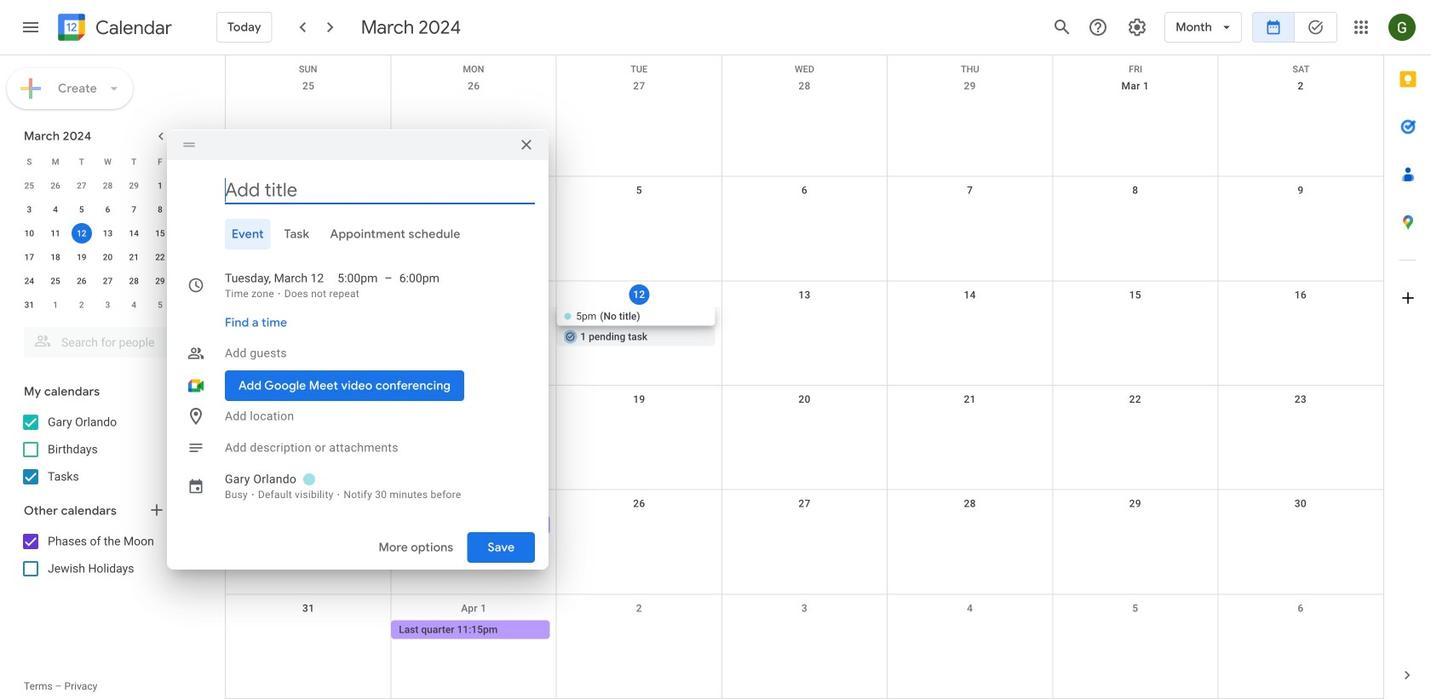 Task type: describe. For each thing, give the bounding box(es) containing it.
1 horizontal spatial tab list
[[1385, 55, 1432, 652]]

19 element
[[71, 247, 92, 268]]

1 element
[[150, 176, 170, 196]]

20 element
[[98, 247, 118, 268]]

cell inside march 2024 grid
[[69, 222, 95, 245]]

0 horizontal spatial tab list
[[181, 219, 535, 250]]

10 element
[[19, 223, 40, 244]]

february 29 element
[[124, 176, 144, 196]]

25 element
[[45, 271, 66, 291]]

30 element
[[176, 271, 197, 291]]

february 26 element
[[45, 176, 66, 196]]

8 element
[[150, 199, 170, 220]]

24 element
[[19, 271, 40, 291]]

18 element
[[45, 247, 66, 268]]

Search for people text field
[[34, 327, 184, 358]]

march 2024 grid
[[16, 150, 199, 317]]

february 25 element
[[19, 176, 40, 196]]

28 element
[[124, 271, 144, 291]]

april 4 element
[[124, 295, 144, 315]]

4 element
[[45, 199, 66, 220]]

april 2 element
[[71, 295, 92, 315]]

february 28 element
[[98, 176, 118, 196]]

7 element
[[124, 199, 144, 220]]

12, today element
[[71, 223, 92, 244]]



Task type: vqa. For each thing, say whether or not it's contained in the screenshot.
Tabs
no



Task type: locate. For each thing, give the bounding box(es) containing it.
add other calendars image
[[148, 502, 165, 519]]

29 element
[[150, 271, 170, 291]]

row group
[[16, 174, 199, 317]]

6 element
[[98, 199, 118, 220]]

main drawer image
[[20, 17, 41, 38]]

None search field
[[0, 320, 211, 358]]

14 element
[[124, 223, 144, 244]]

Add title text field
[[225, 177, 535, 203]]

my calendars list
[[3, 409, 211, 491]]

row
[[226, 55, 1384, 75], [226, 72, 1384, 177], [16, 150, 199, 174], [16, 174, 199, 198], [226, 177, 1384, 282], [16, 198, 199, 222], [16, 222, 199, 245], [16, 245, 199, 269], [16, 269, 199, 293], [226, 282, 1384, 386], [16, 293, 199, 317], [226, 386, 1384, 491], [226, 491, 1384, 595], [226, 595, 1384, 700]]

heading
[[92, 17, 172, 38]]

17 element
[[19, 247, 40, 268]]

31 element
[[19, 295, 40, 315]]

3 element
[[19, 199, 40, 220]]

21 element
[[124, 247, 144, 268]]

26 element
[[71, 271, 92, 291]]

february 27 element
[[71, 176, 92, 196]]

13 element
[[98, 223, 118, 244]]

calendar element
[[55, 10, 172, 48]]

to element
[[385, 270, 393, 287]]

5 element
[[71, 199, 92, 220]]

april 3 element
[[98, 295, 118, 315]]

heading inside calendar 'element'
[[92, 17, 172, 38]]

11 element
[[45, 223, 66, 244]]

other calendars list
[[3, 528, 211, 583]]

april 5 element
[[150, 295, 170, 315]]

cell
[[391, 203, 557, 223], [557, 203, 722, 223], [888, 203, 1053, 223], [1053, 203, 1219, 223], [1219, 203, 1384, 223], [69, 222, 95, 245], [391, 307, 557, 348], [557, 307, 722, 348], [722, 307, 888, 348], [888, 307, 1053, 348], [1053, 307, 1219, 348], [1219, 307, 1384, 348], [391, 412, 557, 432], [557, 412, 722, 432], [888, 412, 1053, 432], [1053, 412, 1219, 432], [1219, 412, 1384, 432], [557, 516, 722, 537], [888, 516, 1053, 537], [1053, 516, 1219, 537], [1219, 516, 1384, 537], [226, 621, 391, 641], [557, 621, 722, 641], [888, 621, 1053, 641], [1053, 621, 1219, 641], [1219, 621, 1384, 641]]

15 element
[[150, 223, 170, 244]]

27 element
[[98, 271, 118, 291]]

tab list
[[1385, 55, 1432, 652], [181, 219, 535, 250]]

april 1 element
[[45, 295, 66, 315]]

settings menu image
[[1128, 17, 1148, 38]]

grid
[[225, 55, 1384, 700]]

22 element
[[150, 247, 170, 268]]



